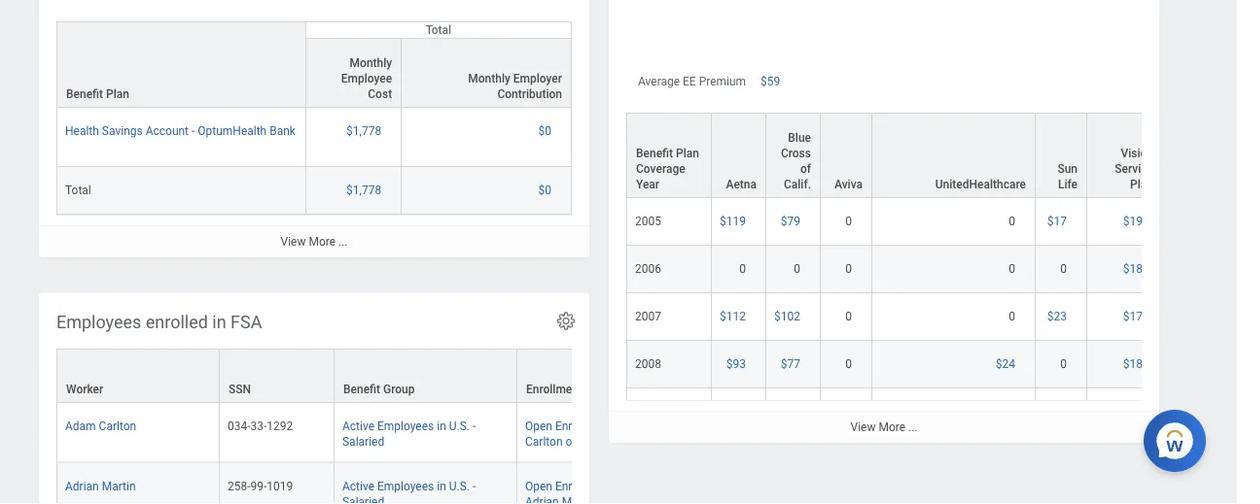 Task type: locate. For each thing, give the bounding box(es) containing it.
1 vertical spatial employees
[[377, 437, 434, 450]]

0 vertical spatial $18 button
[[1123, 219, 1146, 234]]

monthly up employee at the left top
[[350, 56, 392, 70]]

on inside open enrollment change: adrian martin on 01/01/2023
[[599, 452, 612, 466]]

1 vertical spatial monthly
[[468, 72, 510, 86]]

1 employees from the top
[[377, 377, 434, 391]]

...
[[338, 235, 348, 249], [908, 378, 918, 392]]

1 vertical spatial $17
[[1123, 267, 1143, 281]]

0 vertical spatial active employees in u.s. - salaried
[[342, 377, 476, 406]]

1 vertical spatial view more ... link
[[609, 368, 1159, 401]]

1 vertical spatial on
[[599, 452, 612, 466]]

1 vertical spatial ...
[[908, 378, 918, 392]]

1 horizontal spatial view
[[851, 378, 876, 392]]

monthly up contribution
[[468, 72, 510, 86]]

2007
[[635, 267, 661, 281]]

1 vertical spatial $0
[[538, 184, 552, 198]]

0 vertical spatial 01/01/2023
[[582, 393, 644, 406]]

row containing 2006
[[626, 203, 1237, 251]]

1 vertical spatial $18
[[1123, 315, 1143, 329]]

view more ... link for row containing health savings account - optumhealth bank
[[39, 226, 589, 258]]

0 vertical spatial in
[[437, 377, 446, 391]]

1 vertical spatial salaried
[[342, 452, 384, 466]]

1 vertical spatial $1,778
[[346, 184, 381, 198]]

more
[[309, 235, 336, 249], [879, 378, 906, 392]]

0 vertical spatial total
[[426, 23, 451, 37]]

cell
[[626, 346, 712, 394], [712, 346, 766, 394], [766, 346, 821, 394], [821, 346, 873, 394], [873, 346, 1036, 394], [1036, 346, 1087, 394], [1087, 346, 1163, 394], [220, 420, 335, 495], [56, 495, 220, 504], [220, 495, 335, 504], [335, 495, 517, 504], [517, 495, 700, 504]]

2 $1,778 from the top
[[346, 184, 381, 198]]

adam down 2008
[[659, 377, 690, 391]]

1 horizontal spatial ...
[[908, 378, 918, 392]]

$102
[[774, 267, 801, 281]]

1 horizontal spatial total
[[426, 23, 451, 37]]

open for open enrollment change: adrian martin on 01/01/2023
[[525, 437, 552, 450]]

1 vertical spatial $18 button
[[1123, 314, 1146, 330]]

$17 for the top $17 button
[[1047, 172, 1067, 186]]

1 vertical spatial view
[[851, 378, 876, 392]]

0 vertical spatial $18
[[1123, 220, 1143, 233]]

martin down adam carlton
[[102, 437, 136, 450]]

0 horizontal spatial on
[[566, 393, 579, 406]]

benefit plan coverage year
[[636, 104, 699, 149]]

benefit inside enrollments - health savings accounts element
[[66, 87, 103, 101]]

enrollment down enrollment event
[[555, 377, 611, 391]]

0
[[846, 172, 852, 186], [1009, 172, 1015, 186], [739, 220, 746, 233], [794, 220, 801, 233], [846, 220, 852, 233], [1009, 220, 1015, 233], [1060, 220, 1067, 233], [846, 267, 852, 281], [1009, 267, 1015, 281], [846, 315, 852, 329], [1060, 315, 1067, 329]]

1 $0 button from the top
[[538, 123, 554, 139]]

0 vertical spatial $0
[[538, 124, 552, 138]]

on down "open enrollment change: adam carlton on 01/01/2023"
[[599, 452, 612, 466]]

1 vertical spatial $0 button
[[538, 183, 554, 199]]

2 active from the top
[[342, 437, 375, 450]]

2 adam from the left
[[659, 377, 690, 391]]

salaried for row containing adam carlton
[[342, 393, 384, 406]]

0 horizontal spatial adrian
[[65, 437, 99, 450]]

1 vertical spatial plan
[[676, 104, 699, 117]]

0 horizontal spatial monthly
[[350, 56, 392, 70]]

plan for benefit plan
[[106, 87, 129, 101]]

01/01/2023 for martin
[[615, 452, 677, 466]]

1 horizontal spatial monthly
[[468, 72, 510, 86]]

open down "open enrollment change: adam carlton on 01/01/2023"
[[525, 437, 552, 450]]

0 vertical spatial $1,778 button
[[346, 123, 384, 139]]

0 horizontal spatial carlton
[[99, 377, 136, 391]]

u.s.
[[449, 377, 470, 391], [449, 437, 470, 450]]

2008 element
[[635, 311, 661, 329]]

$1,778 inside row
[[346, 124, 381, 138]]

health savings account - optumhealth bank link
[[65, 121, 296, 138]]

more inside enrollments - health savings accounts element
[[309, 235, 336, 249]]

benefit for benefit group
[[343, 340, 380, 354]]

contribution
[[497, 87, 562, 101]]

1 $18 button from the top
[[1123, 219, 1146, 234]]

column header
[[712, 70, 766, 156], [821, 70, 873, 156], [873, 70, 1036, 156]]

1 horizontal spatial view more ... link
[[609, 368, 1159, 401]]

1 $0 from the top
[[538, 124, 552, 138]]

1 in from the top
[[437, 377, 446, 391]]

2 active employees in u.s. - salaried from the top
[[342, 437, 476, 466]]

adrian martin link
[[65, 433, 136, 450]]

benefit up coverage
[[636, 104, 673, 117]]

2 in from the top
[[437, 437, 446, 450]]

active for row containing adam carlton
[[342, 377, 375, 391]]

enrollment
[[526, 340, 583, 354], [555, 377, 611, 391], [555, 437, 611, 450]]

ssn
[[229, 340, 251, 354]]

0 vertical spatial active
[[342, 377, 375, 391]]

view more ... inside global monthly benefit provider premiums trend element
[[851, 378, 918, 392]]

0 horizontal spatial view more ...
[[281, 235, 348, 249]]

plan up savings
[[106, 87, 129, 101]]

open enrollment change: adam carlton on 01/01/2023
[[525, 377, 690, 406]]

1 vertical spatial total
[[65, 184, 91, 198]]

$18 button for $24
[[1123, 314, 1146, 330]]

1 vertical spatial benefit
[[636, 104, 673, 117]]

0 horizontal spatial $17
[[1047, 172, 1067, 186]]

0 horizontal spatial plan
[[106, 87, 129, 101]]

0 horizontal spatial view more ... link
[[39, 226, 589, 258]]

1 active employees in u.s. - salaried from the top
[[342, 377, 476, 406]]

1 horizontal spatial plan
[[676, 104, 699, 117]]

0 vertical spatial active employees in u.s. - salaried link
[[342, 373, 476, 406]]

benefit plan coverage year column header
[[626, 70, 712, 156]]

0 vertical spatial martin
[[102, 437, 136, 450]]

change:
[[614, 377, 657, 391], [614, 437, 657, 450]]

0 vertical spatial $17
[[1047, 172, 1067, 186]]

2 $0 from the top
[[538, 184, 552, 198]]

bank
[[270, 124, 296, 138]]

vision service plan button
[[1087, 71, 1162, 154]]

sun life button
[[1036, 71, 1086, 154]]

1 horizontal spatial more
[[879, 378, 906, 392]]

1 vertical spatial -
[[473, 377, 476, 391]]

benefit up health
[[66, 87, 103, 101]]

service
[[1115, 119, 1154, 133]]

change: down "open enrollment change: adam carlton on 01/01/2023"
[[614, 437, 657, 450]]

01/01/2023
[[582, 393, 644, 406], [615, 452, 677, 466]]

view more ... link inside global monthly benefit provider premiums trend element
[[609, 368, 1159, 401]]

worker button
[[57, 307, 219, 360]]

0 vertical spatial employees
[[377, 377, 434, 391]]

2 vertical spatial plan
[[1130, 135, 1154, 149]]

on down enrollment event
[[566, 393, 579, 406]]

view
[[281, 235, 306, 249], [851, 378, 876, 392]]

1 vertical spatial change:
[[614, 437, 657, 450]]

carlton
[[99, 377, 136, 391], [525, 393, 563, 406]]

benefit for benefit plan
[[66, 87, 103, 101]]

benefit left group on the left bottom of the page
[[343, 340, 380, 354]]

0 horizontal spatial view
[[281, 235, 306, 249]]

2 change: from the top
[[614, 437, 657, 450]]

- for row containing adrian martin
[[473, 437, 476, 450]]

coverage
[[636, 119, 685, 133]]

total up monthly employer contribution popup button
[[426, 23, 451, 37]]

active employees in u.s. - salaried for row containing adam carlton
[[342, 377, 476, 406]]

total down health
[[65, 184, 91, 198]]

view inside enrollments - health savings accounts element
[[281, 235, 306, 249]]

1 salaried from the top
[[342, 393, 384, 406]]

$17 right $23 button
[[1123, 267, 1143, 281]]

$0 for second $0 button from the bottom
[[538, 124, 552, 138]]

group
[[383, 340, 415, 354]]

1 vertical spatial more
[[879, 378, 906, 392]]

active
[[342, 377, 375, 391], [342, 437, 375, 450]]

plan down service
[[1130, 135, 1154, 149]]

1 adam from the left
[[65, 377, 96, 391]]

plan inside enrollments - health savings accounts element
[[106, 87, 129, 101]]

in for row containing adrian martin
[[437, 437, 446, 450]]

$0 inside row
[[538, 124, 552, 138]]

2 vertical spatial benefit
[[343, 340, 380, 354]]

$0 button
[[538, 123, 554, 139], [538, 183, 554, 199]]

$17 down life in the right top of the page
[[1047, 172, 1067, 186]]

sun life
[[1058, 119, 1078, 149]]

enrollment inside open enrollment change: adrian martin on 01/01/2023
[[555, 437, 611, 450]]

carlton down worker
[[99, 377, 136, 391]]

1 vertical spatial active
[[342, 437, 375, 450]]

adrian
[[65, 437, 99, 450], [525, 452, 559, 466]]

2 $18 from the top
[[1123, 315, 1143, 329]]

active employees in u.s. - salaried link
[[342, 373, 476, 406], [342, 433, 476, 466]]

monthly inside 'monthly employer contribution'
[[468, 72, 510, 86]]

enrollment left event
[[526, 340, 583, 354]]

0 vertical spatial monthly
[[350, 56, 392, 70]]

open inside open enrollment change: adrian martin on 01/01/2023
[[525, 437, 552, 450]]

benefit inside column header
[[343, 340, 380, 354]]

2 active employees in u.s. - salaried link from the top
[[342, 433, 476, 466]]

event
[[586, 340, 614, 354]]

1 vertical spatial carlton
[[525, 393, 563, 406]]

employees
[[377, 377, 434, 391], [377, 437, 434, 450]]

1 vertical spatial $17 button
[[1123, 266, 1146, 282]]

open
[[525, 377, 552, 391], [525, 437, 552, 450]]

on
[[566, 393, 579, 406], [599, 452, 612, 466]]

0 vertical spatial on
[[566, 393, 579, 406]]

1 vertical spatial adrian
[[525, 452, 559, 466]]

view more ... link
[[39, 226, 589, 258], [609, 368, 1159, 401]]

0 horizontal spatial adam
[[65, 377, 96, 391]]

3 column header from the left
[[873, 70, 1036, 156]]

open down enrollment event
[[525, 377, 552, 391]]

... for 2006 element
[[908, 378, 918, 392]]

cross
[[781, 104, 811, 117]]

01/01/2023 up open enrollment change: adrian martin on 01/01/2023 link
[[582, 393, 644, 406]]

$18
[[1123, 220, 1143, 233], [1123, 315, 1143, 329]]

vision
[[1121, 104, 1154, 117]]

$1,778
[[346, 124, 381, 138], [346, 184, 381, 198]]

0 vertical spatial ...
[[338, 235, 348, 249]]

row containing 2008
[[626, 298, 1237, 346]]

0 vertical spatial salaried
[[342, 393, 384, 406]]

01/01/2023 inside open enrollment change: adrian martin on 01/01/2023
[[615, 452, 677, 466]]

$77
[[781, 315, 801, 329]]

$17 for $17 button to the right
[[1123, 267, 1143, 281]]

enrollment down "open enrollment change: adam carlton on 01/01/2023"
[[555, 437, 611, 450]]

view more ... for enrollments - health savings accounts element
[[281, 235, 348, 249]]

2 horizontal spatial benefit
[[636, 104, 673, 117]]

1 active employees in u.s. - salaried link from the top
[[342, 373, 476, 406]]

1 vertical spatial active employees in u.s. - salaried link
[[342, 433, 476, 466]]

1 vertical spatial enrollment
[[555, 377, 611, 391]]

0 button
[[846, 171, 855, 187], [1009, 171, 1018, 187], [739, 219, 749, 234], [794, 219, 803, 234], [846, 219, 855, 234], [1009, 219, 1018, 234], [1060, 219, 1070, 234], [846, 266, 855, 282], [1009, 266, 1018, 282], [846, 314, 855, 330], [1060, 314, 1070, 330]]

change: for open enrollment change: adrian martin on 01/01/2023
[[614, 437, 657, 450]]

$17 button right $23 button
[[1123, 266, 1146, 282]]

carlton down enrollment event
[[525, 393, 563, 406]]

open inside "open enrollment change: adam carlton on 01/01/2023"
[[525, 377, 552, 391]]

01/01/2023 inside "open enrollment change: adam carlton on 01/01/2023"
[[582, 393, 644, 406]]

change: inside open enrollment change: adrian martin on 01/01/2023
[[614, 437, 657, 450]]

change: down event
[[614, 377, 657, 391]]

01/01/2023 down "open enrollment change: adam carlton on 01/01/2023"
[[615, 452, 677, 466]]

adam
[[65, 377, 96, 391], [659, 377, 690, 391]]

$18 for $24
[[1123, 315, 1143, 329]]

blue
[[788, 88, 811, 102]]

martin down "open enrollment change: adam carlton on 01/01/2023"
[[562, 452, 596, 466]]

1 active from the top
[[342, 377, 375, 391]]

... inside global monthly benefit provider premiums trend element
[[908, 378, 918, 392]]

$1,778 button inside row
[[346, 123, 384, 139]]

0 vertical spatial plan
[[106, 87, 129, 101]]

0 horizontal spatial $17 button
[[1047, 171, 1070, 187]]

0 horizontal spatial total
[[65, 184, 91, 198]]

$17 button
[[1047, 171, 1070, 187], [1123, 266, 1146, 282]]

$1,778 button
[[346, 123, 384, 139], [346, 183, 384, 199]]

salaried
[[342, 393, 384, 406], [342, 452, 384, 466]]

blue cross of calif. button
[[766, 71, 820, 154]]

2 $18 button from the top
[[1123, 314, 1146, 330]]

enrollment inside popup button
[[526, 340, 583, 354]]

1 open from the top
[[525, 377, 552, 391]]

enrollment event
[[526, 340, 614, 354]]

1 horizontal spatial on
[[599, 452, 612, 466]]

on inside "open enrollment change: adam carlton on 01/01/2023"
[[566, 393, 579, 406]]

0 vertical spatial change:
[[614, 377, 657, 391]]

1 vertical spatial $1,778 button
[[346, 183, 384, 199]]

plan inside benefit plan coverage year
[[676, 104, 699, 117]]

adrian inside open enrollment change: adrian martin on 01/01/2023
[[525, 452, 559, 466]]

1 vertical spatial 01/01/2023
[[615, 452, 677, 466]]

adrian down "open enrollment change: adam carlton on 01/01/2023"
[[525, 452, 559, 466]]

$93 button
[[726, 314, 749, 330]]

1 $1,778 button from the top
[[346, 123, 384, 139]]

1 vertical spatial u.s.
[[449, 437, 470, 450]]

change: inside "open enrollment change: adam carlton on 01/01/2023"
[[614, 377, 657, 391]]

enrollment event button
[[517, 307, 699, 360]]

2 $0 button from the top
[[538, 183, 554, 199]]

$0
[[538, 124, 552, 138], [538, 184, 552, 198]]

0 vertical spatial $0 button
[[538, 123, 554, 139]]

ssn button
[[220, 307, 334, 360]]

adam carlton link
[[65, 373, 136, 391]]

2 vertical spatial -
[[473, 437, 476, 450]]

adam down worker
[[65, 377, 96, 391]]

0 vertical spatial benefit
[[66, 87, 103, 101]]

1 $18 from the top
[[1123, 220, 1143, 233]]

view more ...
[[281, 235, 348, 249], [851, 378, 918, 392]]

... inside enrollments - health savings accounts element
[[338, 235, 348, 249]]

monthly employer contribution
[[468, 72, 562, 101]]

0 vertical spatial $1,778
[[346, 124, 381, 138]]

view more ... inside enrollments - health savings accounts element
[[281, 235, 348, 249]]

0 vertical spatial open
[[525, 377, 552, 391]]

open enrollment change: adrian martin on 01/01/2023
[[525, 437, 677, 466]]

$112
[[720, 267, 746, 281]]

worker column header
[[56, 306, 220, 361]]

2 u.s. from the top
[[449, 437, 470, 450]]

2 salaried from the top
[[342, 452, 384, 466]]

0 horizontal spatial more
[[309, 235, 336, 249]]

active employees in u.s. - salaried
[[342, 377, 476, 406], [342, 437, 476, 466]]

2005
[[635, 172, 661, 186]]

more inside global monthly benefit provider premiums trend element
[[879, 378, 906, 392]]

2 $1,778 button from the top
[[346, 183, 384, 199]]

view inside global monthly benefit provider premiums trend element
[[851, 378, 876, 392]]

row
[[56, 21, 572, 108], [56, 38, 572, 108], [626, 70, 1237, 156], [56, 108, 572, 167], [626, 155, 1237, 203], [56, 167, 572, 215], [626, 203, 1237, 251], [626, 251, 1237, 298], [626, 298, 1237, 346], [56, 306, 1142, 361], [626, 346, 1237, 394], [56, 360, 1142, 420], [56, 420, 1142, 495], [56, 495, 1142, 504]]

benefit inside benefit plan coverage year
[[636, 104, 673, 117]]

row containing health savings account - optumhealth bank
[[56, 108, 572, 167]]

plan up coverage
[[676, 104, 699, 117]]

0 horizontal spatial ...
[[338, 235, 348, 249]]

1 horizontal spatial $17
[[1123, 267, 1143, 281]]

2 open from the top
[[525, 437, 552, 450]]

$119
[[720, 172, 746, 186]]

$17 button down life in the right top of the page
[[1047, 171, 1070, 187]]

1 horizontal spatial benefit
[[343, 340, 380, 354]]

0 vertical spatial -
[[192, 124, 195, 138]]

-
[[192, 124, 195, 138], [473, 377, 476, 391], [473, 437, 476, 450]]

adrian down adam carlton
[[65, 437, 99, 450]]

benefit plan
[[66, 87, 129, 101]]

benefit
[[66, 87, 103, 101], [636, 104, 673, 117], [343, 340, 380, 354]]

0 horizontal spatial martin
[[102, 437, 136, 450]]

0 vertical spatial view more ...
[[281, 235, 348, 249]]

enrollment for carlton
[[555, 377, 611, 391]]

0 vertical spatial u.s.
[[449, 377, 470, 391]]

plan
[[106, 87, 129, 101], [676, 104, 699, 117], [1130, 135, 1154, 149]]

1 vertical spatial in
[[437, 437, 446, 450]]

total element
[[65, 180, 91, 198]]

1 horizontal spatial adrian
[[525, 452, 559, 466]]

1 horizontal spatial martin
[[562, 452, 596, 466]]

martin
[[102, 437, 136, 450], [562, 452, 596, 466]]

on for carlton
[[566, 393, 579, 406]]

0 vertical spatial view
[[281, 235, 306, 249]]

2 horizontal spatial plan
[[1130, 135, 1154, 149]]

$102 button
[[774, 266, 803, 282]]

2 vertical spatial enrollment
[[555, 437, 611, 450]]

1 vertical spatial view more ...
[[851, 378, 918, 392]]

adrian martin
[[65, 437, 136, 450]]

$77 button
[[781, 314, 803, 330]]

benefit group button
[[335, 307, 516, 360]]

benefit group column header
[[335, 306, 517, 361]]

monthly inside monthly employee cost
[[350, 56, 392, 70]]

1 vertical spatial open
[[525, 437, 552, 450]]

in for row containing adam carlton
[[437, 377, 446, 391]]

1 change: from the top
[[614, 377, 657, 391]]

active employees in u.s. - salaried link for row containing adrian martin
[[342, 433, 476, 466]]

1 $1,778 from the top
[[346, 124, 381, 138]]

1 vertical spatial active employees in u.s. - salaried
[[342, 437, 476, 466]]

0 vertical spatial more
[[309, 235, 336, 249]]

1 horizontal spatial carlton
[[525, 393, 563, 406]]

enrollment inside "open enrollment change: adam carlton on 01/01/2023"
[[555, 377, 611, 391]]

1 vertical spatial martin
[[562, 452, 596, 466]]

1 horizontal spatial adam
[[659, 377, 690, 391]]



Task type: describe. For each thing, give the bounding box(es) containing it.
enrollments - health savings accounts element
[[39, 0, 589, 258]]

monthly employee cost button
[[306, 39, 401, 107]]

more for view more ... 'link' within global monthly benefit provider premiums trend element
[[879, 378, 906, 392]]

$1,778 button for second $0 button from the bottom
[[346, 123, 384, 139]]

adam carlton
[[65, 377, 136, 391]]

33-
[[250, 377, 267, 391]]

row containing monthly employee cost
[[56, 38, 572, 108]]

$24 button
[[996, 314, 1018, 330]]

monthly employer contribution button
[[402, 39, 571, 107]]

benefit plan coverage year button
[[627, 71, 711, 154]]

year
[[636, 135, 660, 149]]

on for martin
[[599, 452, 612, 466]]

$119 button
[[720, 171, 749, 187]]

0 vertical spatial $17 button
[[1047, 171, 1070, 187]]

monthly for contribution
[[468, 72, 510, 86]]

01/01/2023 for carlton
[[582, 393, 644, 406]]

$93
[[726, 315, 746, 329]]

1 u.s. from the top
[[449, 377, 470, 391]]

plan for benefit plan coverage year
[[676, 104, 699, 117]]

row containing 2007
[[626, 251, 1237, 298]]

$0 for second $0 button from the top
[[538, 184, 552, 198]]

more for view more ... 'link' corresponding to row containing health savings account - optumhealth bank
[[309, 235, 336, 249]]

$19 button
[[1123, 171, 1146, 187]]

worker
[[66, 340, 103, 354]]

view for 2006 element
[[851, 378, 876, 392]]

- for row containing adam carlton
[[473, 377, 476, 391]]

calif.
[[784, 135, 811, 149]]

martin inside open enrollment change: adrian martin on 01/01/2023
[[562, 452, 596, 466]]

... for row containing health savings account - optumhealth bank
[[338, 235, 348, 249]]

life
[[1058, 135, 1078, 149]]

$1,778 for second $0 button from the bottom
[[346, 124, 381, 138]]

$19
[[1123, 172, 1143, 186]]

$23
[[1047, 267, 1067, 281]]

vision service plan
[[1115, 104, 1154, 149]]

savings
[[102, 124, 143, 138]]

$79 button
[[781, 171, 803, 187]]

- inside health savings account - optumhealth bank link
[[192, 124, 195, 138]]

enrollment for martin
[[555, 437, 611, 450]]

$18 button for 0
[[1123, 219, 1146, 234]]

benefit plan button
[[57, 22, 305, 107]]

monthly employee cost
[[341, 56, 392, 101]]

2 employees from the top
[[377, 437, 434, 450]]

cost
[[368, 87, 392, 101]]

row containing worker
[[56, 306, 1142, 361]]

$79
[[781, 172, 801, 186]]

blue cross of calif.
[[781, 88, 811, 149]]

employer
[[513, 72, 562, 86]]

total button
[[306, 22, 571, 38]]

2006 element
[[635, 216, 661, 233]]

health
[[65, 124, 99, 138]]

row containing adam carlton
[[56, 360, 1142, 420]]

2008
[[635, 315, 661, 329]]

$24
[[996, 315, 1015, 329]]

adam inside "open enrollment change: adam carlton on 01/01/2023"
[[659, 377, 690, 391]]

salaried for row containing adrian martin
[[342, 452, 384, 466]]

total inside 'popup button'
[[426, 23, 451, 37]]

$23 button
[[1047, 266, 1070, 282]]

$1,778 for second $0 button from the top
[[346, 184, 381, 198]]

plan inside vision service plan
[[1130, 135, 1154, 149]]

$112 button
[[720, 266, 749, 282]]

of
[[800, 119, 811, 133]]

open enrollment change: adam carlton on 01/01/2023 link
[[525, 373, 690, 406]]

0 vertical spatial carlton
[[99, 377, 136, 391]]

row containing adrian martin
[[56, 420, 1142, 495]]

view more ... for global monthly benefit provider premiums trend element
[[851, 378, 918, 392]]

$1,778 button for second $0 button from the top
[[346, 183, 384, 199]]

benefit group
[[343, 340, 415, 354]]

$18 for 0
[[1123, 220, 1143, 233]]

monthly for cost
[[350, 56, 392, 70]]

global monthly benefit provider premiums trend element
[[609, 0, 1237, 504]]

carlton inside "open enrollment change: adam carlton on 01/01/2023"
[[525, 393, 563, 406]]

benefit for benefit plan coverage year
[[636, 104, 673, 117]]

sun life column header
[[1036, 70, 1087, 156]]

1 horizontal spatial $17 button
[[1123, 266, 1146, 282]]

row containing 2005
[[626, 155, 1237, 203]]

1292
[[267, 377, 293, 391]]

0 vertical spatial adrian
[[65, 437, 99, 450]]

active for row containing adrian martin
[[342, 437, 375, 450]]

034-33-1292
[[228, 377, 293, 391]]

1 column header from the left
[[712, 70, 766, 156]]

2006
[[635, 220, 661, 233]]

blue cross of calif. column header
[[766, 70, 821, 156]]

account
[[146, 124, 189, 138]]

row containing blue cross of calif.
[[626, 70, 1237, 156]]

sun
[[1058, 119, 1078, 133]]

optumhealth
[[198, 124, 267, 138]]

2 column header from the left
[[821, 70, 873, 156]]

2005 element
[[635, 168, 661, 186]]

employee
[[341, 72, 392, 86]]

ssn column header
[[220, 306, 335, 361]]

open enrollment change: adrian martin on 01/01/2023 link
[[525, 433, 677, 466]]

2007 element
[[635, 263, 661, 281]]

health savings account - optumhealth bank
[[65, 124, 296, 138]]

034-
[[228, 377, 250, 391]]

active employees in u.s. - salaried link for row containing adam carlton
[[342, 373, 476, 406]]

open for open enrollment change: adam carlton on 01/01/2023
[[525, 377, 552, 391]]

change: for open enrollment change: adam carlton on 01/01/2023
[[614, 377, 657, 391]]

active employees in u.s. - salaried for row containing adrian martin
[[342, 437, 476, 466]]

view for row containing health savings account - optumhealth bank
[[281, 235, 306, 249]]

view more ... link for 2006 element
[[609, 368, 1159, 401]]



Task type: vqa. For each thing, say whether or not it's contained in the screenshot.
$112 button
yes



